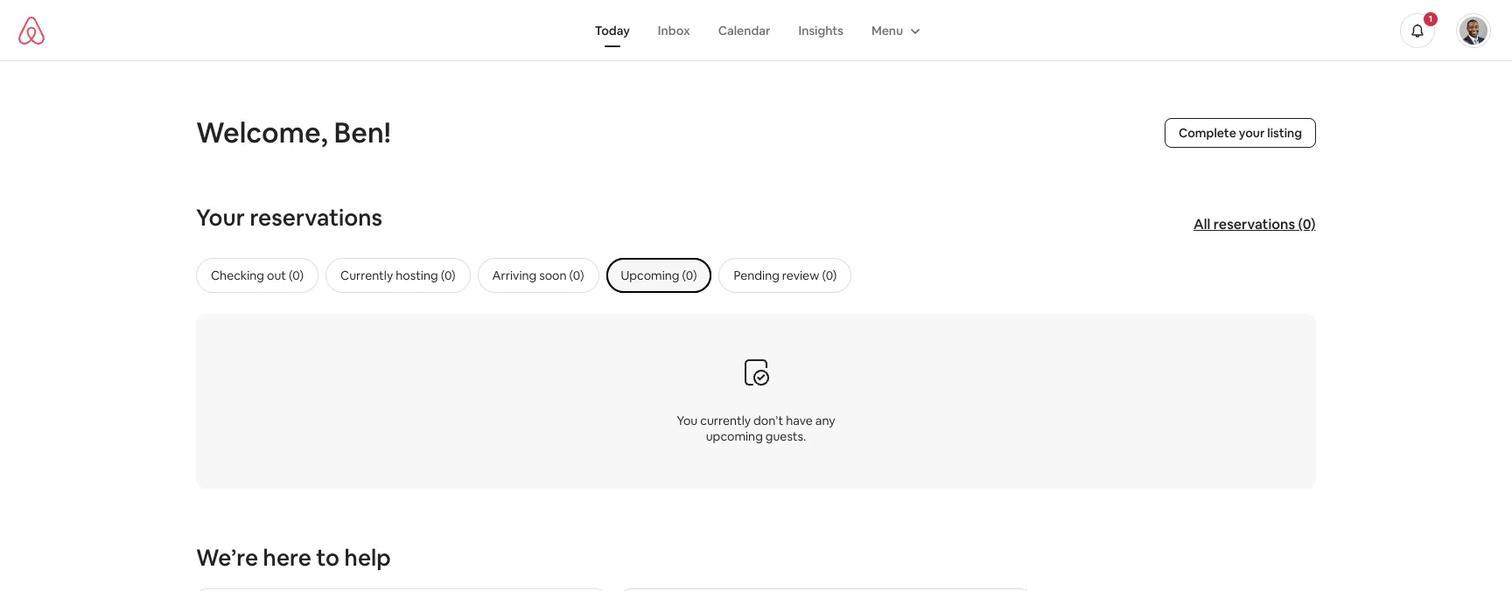 Task type: describe. For each thing, give the bounding box(es) containing it.
your
[[1240, 125, 1265, 141]]

soon (0)
[[539, 268, 584, 284]]

complete
[[1179, 125, 1237, 141]]

welcome, ben!
[[196, 115, 391, 151]]

complete your listing link
[[1165, 118, 1317, 148]]

pending review (0)
[[734, 268, 837, 284]]

complete your listing
[[1179, 125, 1303, 141]]

reservations for all
[[1215, 215, 1296, 233]]

pending
[[734, 268, 780, 284]]

arriving
[[493, 268, 537, 284]]

today link
[[581, 14, 644, 47]]

upcoming (0)
[[621, 268, 697, 284]]

all reservations (0)
[[1195, 215, 1317, 233]]

we're here to help
[[196, 544, 391, 573]]

menu
[[872, 22, 904, 38]]

(0) inside reservation filters 'group'
[[682, 268, 697, 284]]

your
[[196, 203, 245, 233]]

your reservations
[[196, 203, 383, 233]]

you
[[677, 413, 698, 429]]

upcoming guests.
[[706, 429, 807, 444]]

1
[[1430, 13, 1433, 24]]

insights link
[[785, 14, 858, 47]]

checking
[[211, 268, 264, 284]]

you currently don't have any upcoming guests.
[[677, 413, 836, 444]]

all
[[1195, 215, 1212, 233]]

reservations for your
[[250, 203, 383, 233]]



Task type: vqa. For each thing, say whether or not it's contained in the screenshot.
Fairview,
no



Task type: locate. For each thing, give the bounding box(es) containing it.
(0)
[[1299, 215, 1317, 233], [682, 268, 697, 284]]

upcoming
[[621, 268, 680, 284]]

out (0)
[[267, 268, 304, 284]]

any
[[816, 413, 836, 429]]

currently
[[341, 268, 393, 284]]

0 horizontal spatial (0)
[[682, 268, 697, 284]]

welcome,
[[196, 115, 328, 151]]

reservation filters group
[[196, 258, 1352, 293]]

inbox link
[[644, 14, 705, 47]]

all reservations (0) link
[[1186, 207, 1326, 242]]

today
[[595, 22, 630, 38]]

arriving soon (0)
[[493, 268, 584, 284]]

reservations
[[250, 203, 383, 233], [1215, 215, 1296, 233]]

reservations right all
[[1215, 215, 1296, 233]]

currently hosting (0)
[[341, 268, 456, 284]]

currently
[[701, 413, 751, 429]]

listing
[[1268, 125, 1303, 141]]

ben!
[[334, 115, 391, 151]]

1 vertical spatial (0)
[[682, 268, 697, 284]]

calendar
[[719, 22, 771, 38]]

reservations up out (0)
[[250, 203, 383, 233]]

0 vertical spatial (0)
[[1299, 215, 1317, 233]]

0 horizontal spatial reservations
[[250, 203, 383, 233]]

here
[[263, 544, 311, 573]]

don't
[[754, 413, 784, 429]]

1 horizontal spatial reservations
[[1215, 215, 1296, 233]]

help
[[345, 544, 391, 573]]

inbox
[[658, 22, 691, 38]]

insights
[[799, 22, 844, 38]]

we're
[[196, 544, 258, 573]]

review (0)
[[783, 268, 837, 284]]

hosting (0)
[[396, 268, 456, 284]]

to
[[316, 544, 340, 573]]

1 horizontal spatial (0)
[[1299, 215, 1317, 233]]

main navigation menu image
[[1460, 16, 1488, 44]]

checking out (0)
[[211, 268, 304, 284]]

have
[[786, 413, 813, 429]]

calendar link
[[705, 14, 785, 47]]

menu button
[[858, 14, 932, 47]]



